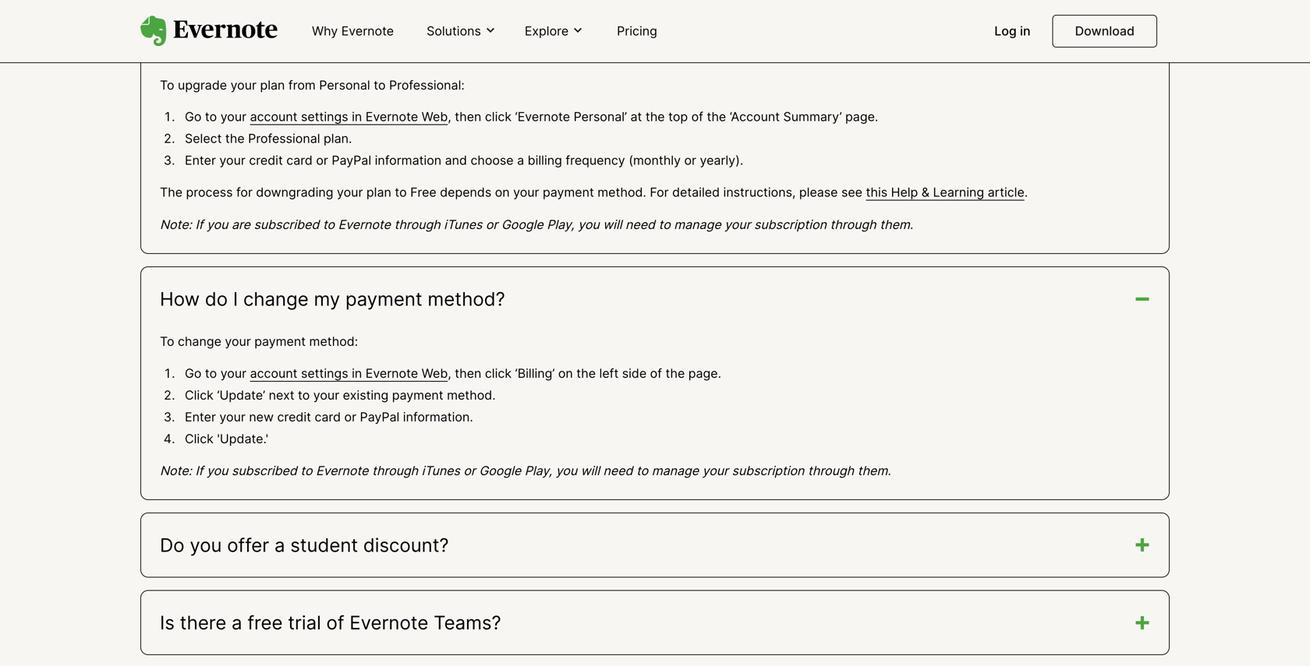 Task type: locate. For each thing, give the bounding box(es) containing it.
account inside 'go to your account settings in evernote web , then click 'evernote personal' at the top of the 'account summary' page. select the professional plan. enter your credit card or paypal information and choose a billing frequency (monthly or yearly).'
[[250, 109, 298, 124]]

in
[[1020, 23, 1031, 39], [352, 109, 362, 124], [352, 366, 362, 381]]

0 vertical spatial to
[[160, 77, 174, 93]]

1 vertical spatial a
[[275, 534, 285, 557]]

1 then from the top
[[455, 109, 482, 124]]

account settings in evernote web link up plan. at the left of page
[[250, 109, 448, 124]]

0 vertical spatial account
[[250, 109, 298, 124]]

method:
[[309, 334, 358, 350]]

note: down the 'the' in the top left of the page
[[160, 217, 192, 232]]

2 vertical spatial in
[[352, 366, 362, 381]]

card
[[286, 153, 313, 168], [315, 410, 341, 425]]

, for paypal
[[448, 366, 451, 381]]

to inside 'go to your account settings in evernote web , then click 'evernote personal' at the top of the 'account summary' page. select the professional plan. enter your credit card or paypal information and choose a billing frequency (monthly or yearly).'
[[205, 109, 217, 124]]

1 horizontal spatial page.
[[846, 109, 878, 124]]

enter up process
[[185, 153, 216, 168]]

.
[[1025, 185, 1028, 200]]

0 vertical spatial web
[[422, 109, 448, 124]]

of for top
[[692, 109, 703, 124]]

evernote
[[341, 23, 394, 39], [366, 109, 418, 124], [338, 217, 391, 232], [366, 366, 418, 381], [350, 612, 428, 635]]

web inside go to your account settings in evernote web , then click 'billing' on the left side of the page. click 'update' next to your existing payment method. enter your new credit card or paypal information. click 'update.'
[[422, 366, 448, 381]]

1 vertical spatial plan
[[260, 77, 285, 93]]

plan down information
[[367, 185, 391, 200]]

upgrade right why
[[347, 24, 397, 39]]

card inside go to your account settings in evernote web , then click 'billing' on the left side of the page. click 'update' next to your existing payment method. enter your new credit card or paypal information. click 'update.'
[[315, 410, 341, 425]]

0 vertical spatial subscribed
[[254, 217, 319, 232]]

settings
[[301, 109, 348, 124], [301, 366, 348, 381]]

2 if from the top
[[195, 464, 203, 479]]

0 horizontal spatial will
[[581, 464, 600, 479]]

2 settings from the top
[[301, 366, 348, 381]]

1 vertical spatial ,
[[448, 366, 451, 381]]

,
[[448, 109, 451, 124], [448, 366, 451, 381]]

or down existing
[[344, 410, 356, 425]]

2 note: from the top
[[160, 464, 192, 479]]

then inside 'go to your account settings in evernote web , then click 'evernote personal' at the top of the 'account summary' page. select the professional plan. enter your credit card or paypal information and choose a billing frequency (monthly or yearly).'
[[455, 109, 482, 124]]

plan left wish
[[248, 24, 273, 39]]

0 horizontal spatial method.
[[447, 388, 496, 403]]

settings for professional
[[301, 109, 348, 124]]

plan left from
[[260, 77, 285, 93]]

professional).
[[490, 24, 570, 39]]

2 go from the top
[[185, 366, 202, 381]]

of right top
[[692, 109, 703, 124]]

method?
[[428, 288, 505, 311]]

1 vertical spatial go
[[185, 366, 202, 381]]

page. right side
[[689, 366, 721, 381]]

yearly).
[[700, 153, 744, 168]]

, up information.
[[448, 366, 451, 381]]

2 horizontal spatial a
[[517, 153, 524, 168]]

1 horizontal spatial on
[[558, 366, 573, 381]]

this
[[866, 185, 888, 200]]

1 note: from the top
[[160, 217, 192, 232]]

click left "'update.'"
[[185, 432, 214, 447]]

account settings in evernote web link up existing
[[250, 366, 448, 381]]

settings for your
[[301, 366, 348, 381]]

payment down billing
[[543, 185, 594, 200]]

2 , from the top
[[448, 366, 451, 381]]

0 vertical spatial method.
[[598, 185, 646, 200]]

web inside 'go to your account settings in evernote web , then click 'evernote personal' at the top of the 'account summary' page. select the professional plan. enter your credit card or paypal information and choose a billing frequency (monthly or yearly).'
[[422, 109, 448, 124]]

upgrade
[[347, 24, 397, 39], [178, 77, 227, 93]]

1 vertical spatial click
[[485, 366, 512, 381]]

account for the
[[250, 109, 298, 124]]

1 horizontal spatial change
[[243, 288, 309, 311]]

note: for note: if you are subscribed to evernote through itunes or google play, you will need to manage your subscription through them.
[[160, 217, 192, 232]]

1 vertical spatial account
[[250, 366, 298, 381]]

in up existing
[[352, 366, 362, 381]]

i
[[233, 288, 238, 311]]

method. up information.
[[447, 388, 496, 403]]

click left 'update'
[[185, 388, 214, 403]]

through
[[394, 217, 440, 232], [830, 217, 876, 232], [372, 464, 418, 479], [808, 464, 854, 479]]

account up next
[[250, 366, 298, 381]]

change down do
[[178, 334, 221, 350]]

0 vertical spatial click
[[185, 388, 214, 403]]

0 vertical spatial of
[[692, 109, 703, 124]]

1 , from the top
[[448, 109, 451, 124]]

is there a free trial of evernote teams?
[[160, 612, 501, 635]]

to for to upgrade your plan from personal to professional:
[[160, 77, 174, 93]]

if
[[195, 217, 203, 232], [195, 464, 203, 479]]

change
[[243, 288, 309, 311], [178, 334, 221, 350]]

1 vertical spatial settings
[[301, 366, 348, 381]]

or right (personal
[[475, 24, 487, 39]]

0 vertical spatial manage
[[674, 217, 721, 232]]

0 vertical spatial need
[[626, 217, 655, 232]]

of inside 'go to your account settings in evernote web , then click 'evernote personal' at the top of the 'account summary' page. select the professional plan. enter your credit card or paypal information and choose a billing frequency (monthly or yearly).'
[[692, 109, 703, 124]]

page. inside 'go to your account settings in evernote web , then click 'evernote personal' at the top of the 'account summary' page. select the professional plan. enter your credit card or paypal information and choose a billing frequency (monthly or yearly).'
[[846, 109, 878, 124]]

in up plan. at the left of page
[[352, 109, 362, 124]]

1 horizontal spatial card
[[315, 410, 341, 425]]

credit
[[249, 153, 283, 168], [277, 410, 311, 425]]

select
[[185, 24, 222, 39], [185, 131, 222, 146]]

0 vertical spatial will
[[603, 217, 622, 232]]

1 settings from the top
[[301, 109, 348, 124]]

1 vertical spatial itunes
[[422, 464, 460, 479]]

0 vertical spatial upgrade
[[347, 24, 397, 39]]

paypal
[[332, 153, 371, 168], [360, 410, 400, 425]]

1 vertical spatial web
[[422, 366, 448, 381]]

1 vertical spatial method.
[[447, 388, 496, 403]]

then inside go to your account settings in evernote web , then click 'billing' on the left side of the page. click 'update' next to your existing payment method. enter your new credit card or paypal information. click 'update.'
[[455, 366, 482, 381]]

evernote inside go to your account settings in evernote web , then click 'billing' on the left side of the page. click 'update' next to your existing payment method. enter your new credit card or paypal information. click 'update.'
[[366, 366, 418, 381]]

a left the free at the left bottom of the page
[[232, 612, 242, 635]]

1 vertical spatial then
[[455, 366, 482, 381]]

to
[[332, 24, 344, 39], [400, 24, 412, 39], [374, 77, 386, 93], [205, 109, 217, 124], [395, 185, 407, 200], [323, 217, 335, 232], [659, 217, 671, 232], [205, 366, 217, 381], [298, 388, 310, 403], [636, 464, 648, 479]]

in for 'update'
[[352, 366, 362, 381]]

1 enter from the top
[[185, 153, 216, 168]]

paypal down existing
[[360, 410, 400, 425]]

the process for downgrading your plan to free depends on your payment method. for detailed instructions, please see this help & learning article .
[[160, 185, 1028, 200]]

click inside 'go to your account settings in evernote web , then click 'evernote personal' at the top of the 'account summary' page. select the professional plan. enter your credit card or paypal information and choose a billing frequency (monthly or yearly).'
[[485, 109, 512, 124]]

1 horizontal spatial method.
[[598, 185, 646, 200]]

, inside go to your account settings in evernote web , then click 'billing' on the left side of the page. click 'update' next to your existing payment method. enter your new credit card or paypal information. click 'update.'
[[448, 366, 451, 381]]

of inside go to your account settings in evernote web , then click 'billing' on the left side of the page. click 'update' next to your existing payment method. enter your new credit card or paypal information. click 'update.'
[[650, 366, 662, 381]]

do
[[205, 288, 228, 311]]

0 vertical spatial a
[[517, 153, 524, 168]]

0 vertical spatial if
[[195, 217, 203, 232]]

2 then from the top
[[455, 366, 482, 381]]

or inside go to your account settings in evernote web , then click 'billing' on the left side of the page. click 'update' next to your existing payment method. enter your new credit card or paypal information. click 'update.'
[[344, 410, 356, 425]]

in right log
[[1020, 23, 1031, 39]]

1 vertical spatial of
[[650, 366, 662, 381]]

0 vertical spatial google
[[501, 217, 543, 232]]

manage
[[674, 217, 721, 232], [652, 464, 699, 479]]

enter inside go to your account settings in evernote web , then click 'billing' on the left side of the page. click 'update' next to your existing payment method. enter your new credit card or paypal information. click 'update.'
[[185, 410, 216, 425]]

subscribed down downgrading
[[254, 217, 319, 232]]

0 vertical spatial credit
[[249, 153, 283, 168]]

1 account from the top
[[250, 109, 298, 124]]

then for 'evernote
[[455, 109, 482, 124]]

account
[[250, 109, 298, 124], [250, 366, 298, 381]]

2 horizontal spatial of
[[692, 109, 703, 124]]

how
[[160, 288, 200, 311]]

0 vertical spatial note:
[[160, 217, 192, 232]]

1 click from the top
[[185, 388, 214, 403]]

2 enter from the top
[[185, 410, 216, 425]]

existing
[[343, 388, 389, 403]]

0 vertical spatial click
[[485, 109, 512, 124]]

click
[[185, 388, 214, 403], [185, 432, 214, 447]]

0 horizontal spatial on
[[495, 185, 510, 200]]

explore button
[[520, 22, 589, 40]]

payment inside go to your account settings in evernote web , then click 'billing' on the left side of the page. click 'update' next to your existing payment method. enter your new credit card or paypal information. click 'update.'
[[392, 388, 443, 403]]

1 click from the top
[[485, 109, 512, 124]]

paypal inside go to your account settings in evernote web , then click 'billing' on the left side of the page. click 'update' next to your existing payment method. enter your new credit card or paypal information. click 'update.'
[[360, 410, 400, 425]]

or down depends
[[486, 217, 498, 232]]

card up to evernote
[[315, 410, 341, 425]]

1 vertical spatial note:
[[160, 464, 192, 479]]

then for 'billing'
[[455, 366, 482, 381]]

payment up next
[[254, 334, 306, 350]]

itunes down depends
[[444, 217, 482, 232]]

0 horizontal spatial a
[[232, 612, 242, 635]]

download link
[[1053, 15, 1157, 48]]

on
[[495, 185, 510, 200], [558, 366, 573, 381]]

a
[[517, 153, 524, 168], [275, 534, 285, 557], [232, 612, 242, 635]]

evernote for go to your account settings in evernote web , then click 'billing' on the left side of the page. click 'update' next to your existing payment method. enter your new credit card or paypal information. click 'update.'
[[366, 366, 418, 381]]

if for are
[[195, 217, 203, 232]]

0 vertical spatial then
[[455, 109, 482, 124]]

go down to change your payment method: at the left of the page
[[185, 366, 202, 381]]

, down professional: on the left top
[[448, 109, 451, 124]]

1 vertical spatial click
[[185, 432, 214, 447]]

1 vertical spatial need
[[603, 464, 633, 479]]

method. left the for
[[598, 185, 646, 200]]

1 horizontal spatial of
[[650, 366, 662, 381]]

to down the evernote logo
[[160, 77, 174, 93]]

account inside go to your account settings in evernote web , then click 'billing' on the left side of the page. click 'update' next to your existing payment method. enter your new credit card or paypal information. click 'update.'
[[250, 366, 298, 381]]

0 horizontal spatial card
[[286, 153, 313, 168]]

log in
[[995, 23, 1031, 39]]

need
[[626, 217, 655, 232], [603, 464, 633, 479]]

1 account settings in evernote web link from the top
[[250, 109, 448, 124]]

itunes down information.
[[422, 464, 460, 479]]

click for 'evernote
[[485, 109, 512, 124]]

1 vertical spatial change
[[178, 334, 221, 350]]

you
[[277, 24, 298, 39], [207, 217, 228, 232], [578, 217, 600, 232], [207, 464, 228, 479], [556, 464, 577, 479], [190, 534, 222, 557]]

go up process
[[185, 109, 202, 124]]

1 vertical spatial if
[[195, 464, 203, 479]]

settings inside go to your account settings in evernote web , then click 'billing' on the left side of the page. click 'update' next to your existing payment method. enter your new credit card or paypal information. click 'update.'
[[301, 366, 348, 381]]

then up and
[[455, 109, 482, 124]]

select inside 'go to your account settings in evernote web , then click 'evernote personal' at the top of the 'account summary' page. select the professional plan. enter your credit card or paypal information and choose a billing frequency (monthly or yearly).'
[[185, 131, 222, 146]]

in inside go to your account settings in evernote web , then click 'billing' on the left side of the page. click 'update' next to your existing payment method. enter your new credit card or paypal information. click 'update.'
[[352, 366, 362, 381]]

1 to from the top
[[160, 77, 174, 93]]

my
[[314, 288, 340, 311]]

0 vertical spatial itunes
[[444, 217, 482, 232]]

note: if you subscribed to evernote through itunes or google play, you will need to manage your subscription through them.
[[160, 464, 891, 479]]

go
[[185, 109, 202, 124], [185, 366, 202, 381]]

go inside go to your account settings in evernote web , then click 'billing' on the left side of the page. click 'update' next to your existing payment method. enter your new credit card or paypal information. click 'update.'
[[185, 366, 202, 381]]

why
[[312, 23, 338, 39]]

play,
[[547, 217, 575, 232], [525, 464, 552, 479]]

do you offer a student discount?
[[160, 534, 449, 557]]

then up information.
[[455, 366, 482, 381]]

on inside go to your account settings in evernote web , then click 'billing' on the left side of the page. click 'update' next to your existing payment method. enter your new credit card or paypal information. click 'update.'
[[558, 366, 573, 381]]

credit down professional
[[249, 153, 283, 168]]

, for choose
[[448, 109, 451, 124]]

2 click from the top
[[485, 366, 512, 381]]

1 vertical spatial them.
[[858, 464, 891, 479]]

itunes
[[444, 217, 482, 232], [422, 464, 460, 479]]

0 vertical spatial go
[[185, 109, 202, 124]]

settings down method:
[[301, 366, 348, 381]]

payment
[[543, 185, 594, 200], [345, 288, 422, 311], [254, 334, 306, 350], [392, 388, 443, 403]]

0 horizontal spatial page.
[[689, 366, 721, 381]]

note: up 'do' at bottom left
[[160, 464, 192, 479]]

0 vertical spatial page.
[[846, 109, 878, 124]]

0 vertical spatial change
[[243, 288, 309, 311]]

information
[[375, 153, 442, 168]]

note: for note: if you subscribed to evernote through itunes or google play, you will need to manage your subscription through them.
[[160, 464, 192, 479]]

1 vertical spatial page.
[[689, 366, 721, 381]]

account up professional
[[250, 109, 298, 124]]

1 web from the top
[[422, 109, 448, 124]]

1 vertical spatial select
[[185, 131, 222, 146]]

or
[[475, 24, 487, 39], [316, 153, 328, 168], [684, 153, 696, 168], [486, 217, 498, 232], [344, 410, 356, 425], [464, 464, 476, 479]]

0 vertical spatial settings
[[301, 109, 348, 124]]

2 click from the top
[[185, 432, 214, 447]]

0 vertical spatial account settings in evernote web link
[[250, 109, 448, 124]]

paypal inside 'go to your account settings in evernote web , then click 'evernote personal' at the top of the 'account summary' page. select the professional plan. enter your credit card or paypal information and choose a billing frequency (monthly or yearly).'
[[332, 153, 371, 168]]

1 vertical spatial card
[[315, 410, 341, 425]]

1 vertical spatial upgrade
[[178, 77, 227, 93]]

payment right my
[[345, 288, 422, 311]]

subscribed down "'update.'"
[[232, 464, 297, 479]]

to
[[160, 77, 174, 93], [160, 334, 174, 350]]

see
[[842, 185, 863, 200]]

your
[[231, 77, 257, 93], [220, 109, 247, 124], [220, 153, 246, 168], [337, 185, 363, 200], [513, 185, 539, 200], [725, 217, 751, 232], [225, 334, 251, 350], [220, 366, 247, 381], [313, 388, 339, 403], [220, 410, 246, 425], [702, 464, 728, 479]]

go inside 'go to your account settings in evernote web , then click 'evernote personal' at the top of the 'account summary' page. select the professional plan. enter your credit card or paypal information and choose a billing frequency (monthly or yearly).'
[[185, 109, 202, 124]]

the
[[225, 24, 245, 39], [646, 109, 665, 124], [707, 109, 726, 124], [225, 131, 245, 146], [577, 366, 596, 381], [666, 366, 685, 381]]

credit down next
[[277, 410, 311, 425]]

1 vertical spatial credit
[[277, 410, 311, 425]]

in inside 'go to your account settings in evernote web , then click 'evernote personal' at the top of the 'account summary' page. select the professional plan. enter your credit card or paypal information and choose a billing frequency (monthly or yearly).'
[[352, 109, 362, 124]]

professional
[[248, 131, 320, 146]]

'billing'
[[515, 366, 555, 381]]

1 vertical spatial will
[[581, 464, 600, 479]]

upgrade down the evernote logo
[[178, 77, 227, 93]]

, inside 'go to your account settings in evernote web , then click 'evernote personal' at the top of the 'account summary' page. select the professional plan. enter your credit card or paypal information and choose a billing frequency (monthly or yearly).'
[[448, 109, 451, 124]]

on down choose
[[495, 185, 510, 200]]

1 vertical spatial on
[[558, 366, 573, 381]]

2 account settings in evernote web link from the top
[[250, 366, 448, 381]]

2 web from the top
[[422, 366, 448, 381]]

plan.
[[324, 131, 352, 146]]

plan
[[248, 24, 273, 39], [260, 77, 285, 93], [367, 185, 391, 200]]

click
[[485, 109, 512, 124], [485, 366, 512, 381]]

a inside 'go to your account settings in evernote web , then click 'evernote personal' at the top of the 'account summary' page. select the professional plan. enter your credit card or paypal information and choose a billing frequency (monthly or yearly).'
[[517, 153, 524, 168]]

go for go to your account settings in evernote web , then click 'billing' on the left side of the page. click 'update' next to your existing payment method. enter your new credit card or paypal information. click 'update.'
[[185, 366, 202, 381]]

1 vertical spatial account settings in evernote web link
[[250, 366, 448, 381]]

2 to from the top
[[160, 334, 174, 350]]

2 account from the top
[[250, 366, 298, 381]]

payment up information.
[[392, 388, 443, 403]]

1 go from the top
[[185, 109, 202, 124]]

page. right summary' on the top
[[846, 109, 878, 124]]

of right 'trial'
[[326, 612, 344, 635]]

0 horizontal spatial of
[[326, 612, 344, 635]]

why evernote link
[[303, 17, 403, 46]]

1 if from the top
[[195, 217, 203, 232]]

if for subscribed
[[195, 464, 203, 479]]

0 vertical spatial enter
[[185, 153, 216, 168]]

are
[[232, 217, 250, 232]]

click up choose
[[485, 109, 512, 124]]

note:
[[160, 217, 192, 232], [160, 464, 192, 479]]

enter left the new
[[185, 410, 216, 425]]

a right offer
[[275, 534, 285, 557]]

change right i
[[243, 288, 309, 311]]

0 vertical spatial select
[[185, 24, 222, 39]]

on right the 'billing'
[[558, 366, 573, 381]]

1 vertical spatial play,
[[525, 464, 552, 479]]

1 vertical spatial enter
[[185, 410, 216, 425]]

card down professional
[[286, 153, 313, 168]]

help
[[891, 185, 918, 200]]

them.
[[880, 217, 913, 232], [858, 464, 891, 479]]

click inside go to your account settings in evernote web , then click 'billing' on the left side of the page. click 'update' next to your existing payment method. enter your new credit card or paypal information. click 'update.'
[[485, 366, 512, 381]]

1 vertical spatial paypal
[[360, 410, 400, 425]]

go for go to your account settings in evernote web , then click 'evernote personal' at the top of the 'account summary' page. select the professional plan. enter your credit card or paypal information and choose a billing frequency (monthly or yearly).
[[185, 109, 202, 124]]

web up information.
[[422, 366, 448, 381]]

to evernote
[[301, 464, 369, 479]]

2 select from the top
[[185, 131, 222, 146]]

teams?
[[434, 612, 501, 635]]

click left the 'billing'
[[485, 366, 512, 381]]

0 vertical spatial subscription
[[754, 217, 827, 232]]

paypal down plan. at the left of page
[[332, 153, 371, 168]]

0 vertical spatial card
[[286, 153, 313, 168]]

enter
[[185, 153, 216, 168], [185, 410, 216, 425]]

page.
[[846, 109, 878, 124], [689, 366, 721, 381]]

0 vertical spatial ,
[[448, 109, 451, 124]]

1 vertical spatial in
[[352, 109, 362, 124]]

0 horizontal spatial upgrade
[[178, 77, 227, 93]]

0 vertical spatial paypal
[[332, 153, 371, 168]]

web down professional: on the left top
[[422, 109, 448, 124]]

explore
[[525, 23, 569, 38]]

settings up plan. at the left of page
[[301, 109, 348, 124]]

1 vertical spatial to
[[160, 334, 174, 350]]

evernote inside 'go to your account settings in evernote web , then click 'evernote personal' at the top of the 'account summary' page. select the professional plan. enter your credit card or paypal information and choose a billing frequency (monthly or yearly).'
[[366, 109, 418, 124]]

of right side
[[650, 366, 662, 381]]

(monthly
[[629, 153, 681, 168]]

pricing link
[[608, 17, 667, 46]]

a left billing
[[517, 153, 524, 168]]

'account
[[730, 109, 780, 124]]

to down how
[[160, 334, 174, 350]]

settings inside 'go to your account settings in evernote web , then click 'evernote personal' at the top of the 'account summary' page. select the professional plan. enter your credit card or paypal information and choose a billing frequency (monthly or yearly).'
[[301, 109, 348, 124]]



Task type: vqa. For each thing, say whether or not it's contained in the screenshot.
the topmost Play,
yes



Task type: describe. For each thing, give the bounding box(es) containing it.
at
[[631, 109, 642, 124]]

2 vertical spatial plan
[[367, 185, 391, 200]]

0 vertical spatial plan
[[248, 24, 273, 39]]

is
[[160, 612, 175, 635]]

for
[[236, 185, 253, 200]]

page. inside go to your account settings in evernote web , then click 'billing' on the left side of the page. click 'update' next to your existing payment method. enter your new credit card or paypal information. click 'update.'
[[689, 366, 721, 381]]

0 vertical spatial them.
[[880, 217, 913, 232]]

0 horizontal spatial change
[[178, 334, 221, 350]]

0 vertical spatial on
[[495, 185, 510, 200]]

and
[[445, 153, 467, 168]]

select the plan you wish to upgrade to (personal or professional).
[[185, 24, 570, 39]]

side
[[622, 366, 647, 381]]

evernote logo image
[[140, 16, 278, 47]]

choose
[[471, 153, 514, 168]]

download
[[1075, 23, 1135, 39]]

discount?
[[363, 534, 449, 557]]

log
[[995, 23, 1017, 39]]

detailed
[[672, 185, 720, 200]]

information.
[[403, 410, 473, 425]]

to change your payment method:
[[160, 334, 358, 350]]

solutions button
[[422, 22, 501, 40]]

1 horizontal spatial upgrade
[[347, 24, 397, 39]]

there
[[180, 612, 226, 635]]

go to your account settings in evernote web , then click 'evernote personal' at the top of the 'account summary' page. select the professional plan. enter your credit card or paypal information and choose a billing frequency (monthly or yearly).
[[185, 109, 878, 168]]

student
[[290, 534, 358, 557]]

why evernote
[[312, 23, 394, 39]]

to for to change your payment method:
[[160, 334, 174, 350]]

1 horizontal spatial a
[[275, 534, 285, 557]]

credit inside go to your account settings in evernote web , then click 'billing' on the left side of the page. click 'update' next to your existing payment method. enter your new credit card or paypal information. click 'update.'
[[277, 410, 311, 425]]

account settings in evernote web link for , then click 'evernote personal' at the top of the 'account summary' page.
[[250, 109, 448, 124]]

pricing
[[617, 23, 657, 39]]

trial
[[288, 612, 321, 635]]

evernote for is there a free trial of evernote teams?
[[350, 612, 428, 635]]

log in link
[[985, 17, 1040, 46]]

or left yearly).
[[684, 153, 696, 168]]

please
[[799, 185, 838, 200]]

new
[[249, 410, 274, 425]]

enter inside 'go to your account settings in evernote web , then click 'evernote personal' at the top of the 'account summary' page. select the professional plan. enter your credit card or paypal information and choose a billing frequency (monthly or yearly).'
[[185, 153, 216, 168]]

1 horizontal spatial will
[[603, 217, 622, 232]]

personal
[[319, 77, 370, 93]]

solutions
[[427, 23, 481, 38]]

1 vertical spatial manage
[[652, 464, 699, 479]]

1 vertical spatial subscription
[[732, 464, 804, 479]]

or down information.
[[464, 464, 476, 479]]

learning
[[933, 185, 984, 200]]

article
[[988, 185, 1025, 200]]

'evernote
[[515, 109, 570, 124]]

card inside 'go to your account settings in evernote web , then click 'evernote personal' at the top of the 'account summary' page. select the professional plan. enter your credit card or paypal information and choose a billing frequency (monthly or yearly).'
[[286, 153, 313, 168]]

1 vertical spatial google
[[479, 464, 521, 479]]

of for side
[[650, 366, 662, 381]]

next
[[269, 388, 294, 403]]

summary'
[[784, 109, 842, 124]]

(personal
[[415, 24, 471, 39]]

depends
[[440, 185, 492, 200]]

go to your account settings in evernote web , then click 'billing' on the left side of the page. click 'update' next to your existing payment method. enter your new credit card or paypal information. click 'update.'
[[185, 366, 721, 447]]

credit inside 'go to your account settings in evernote web , then click 'evernote personal' at the top of the 'account summary' page. select the professional plan. enter your credit card or paypal information and choose a billing frequency (monthly or yearly).'
[[249, 153, 283, 168]]

free
[[410, 185, 437, 200]]

the
[[160, 185, 183, 200]]

click for 'billing'
[[485, 366, 512, 381]]

web for choose
[[422, 109, 448, 124]]

0 vertical spatial play,
[[547, 217, 575, 232]]

evernote for note: if you are subscribed to evernote through itunes or google play, you will need to manage your subscription through them.
[[338, 217, 391, 232]]

0 vertical spatial in
[[1020, 23, 1031, 39]]

to upgrade your plan from personal to professional:
[[160, 77, 465, 93]]

account for to
[[250, 366, 298, 381]]

1 vertical spatial subscribed
[[232, 464, 297, 479]]

billing
[[528, 153, 562, 168]]

1 select from the top
[[185, 24, 222, 39]]

2 vertical spatial of
[[326, 612, 344, 635]]

left
[[599, 366, 619, 381]]

or down plan. at the left of page
[[316, 153, 328, 168]]

top
[[668, 109, 688, 124]]

process
[[186, 185, 233, 200]]

'update.'
[[217, 432, 268, 447]]

evernote for go to your account settings in evernote web , then click 'evernote personal' at the top of the 'account summary' page. select the professional plan. enter your credit card or paypal information and choose a billing frequency (monthly or yearly).
[[366, 109, 418, 124]]

'update'
[[217, 388, 265, 403]]

from
[[288, 77, 316, 93]]

personal'
[[574, 109, 627, 124]]

frequency
[[566, 153, 625, 168]]

offer
[[227, 534, 269, 557]]

professional:
[[389, 77, 465, 93]]

do
[[160, 534, 185, 557]]

account settings in evernote web link for , then click 'billing' on the left side of the page.
[[250, 366, 448, 381]]

instructions,
[[723, 185, 796, 200]]

wish
[[301, 24, 328, 39]]

for
[[650, 185, 669, 200]]

free
[[248, 612, 283, 635]]

method. inside go to your account settings in evernote web , then click 'billing' on the left side of the page. click 'update' next to your existing payment method. enter your new credit card or paypal information. click 'update.'
[[447, 388, 496, 403]]

this help & learning article link
[[866, 185, 1025, 200]]

note: if you are subscribed to evernote through itunes or google play, you will need to manage your subscription through them.
[[160, 217, 913, 232]]

in for page.
[[352, 109, 362, 124]]

downgrading
[[256, 185, 333, 200]]

web for paypal
[[422, 366, 448, 381]]

2 vertical spatial a
[[232, 612, 242, 635]]

how do i change my payment method?
[[160, 288, 505, 311]]

&
[[922, 185, 930, 200]]



